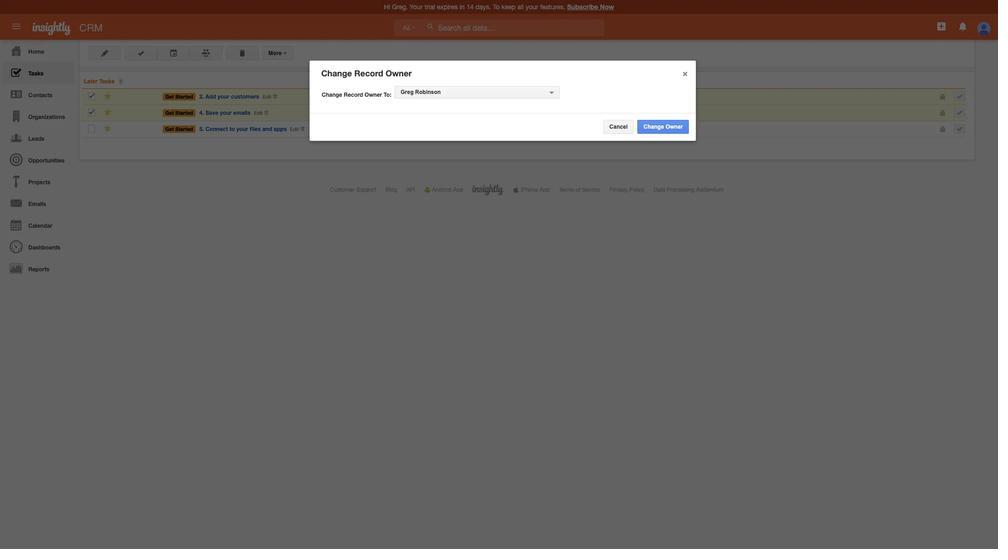Task type: vqa. For each thing, say whether or not it's contained in the screenshot.
connecting
no



Task type: locate. For each thing, give the bounding box(es) containing it.
2 vertical spatial get
[[165, 126, 174, 132]]

change for change owner
[[643, 124, 664, 130]]

0 vertical spatial started
[[175, 94, 193, 100]]

1 vertical spatial edit link
[[254, 110, 263, 116]]

change right cancel
[[643, 124, 664, 130]]

0 horizontal spatial app
[[453, 187, 463, 193]]

owner for change record owner
[[385, 68, 412, 79]]

2. add your customers link
[[198, 92, 262, 101]]

edit inside 2. add your customers edit
[[263, 94, 271, 100]]

1 vertical spatial following image
[[104, 124, 112, 133]]

get left 5.
[[165, 126, 174, 132]]

0 vertical spatial change
[[321, 68, 352, 79]]

edit up files
[[254, 110, 263, 116]]

api link
[[406, 187, 415, 193]]

get
[[165, 94, 174, 100], [165, 110, 174, 116], [165, 126, 174, 132]]

following image for 4.
[[104, 108, 112, 117]]

privacy
[[610, 187, 628, 193]]

reports
[[28, 266, 49, 273]]

2 following image from the top
[[104, 124, 112, 133]]

1 horizontal spatial tasks
[[99, 78, 114, 85]]

1 get from the top
[[165, 94, 174, 100]]

blog
[[386, 187, 397, 193]]

2 app from the left
[[540, 187, 550, 193]]

started left 4. at the top
[[175, 110, 193, 116]]

0 vertical spatial following image
[[104, 108, 112, 117]]

4. save your emails edit
[[199, 109, 263, 116]]

0 horizontal spatial owner
[[364, 91, 382, 98]]

get for 2.
[[165, 94, 174, 100]]

2 vertical spatial get started
[[165, 126, 193, 132]]

your
[[218, 93, 229, 100], [220, 109, 232, 116], [236, 125, 248, 132]]

get left 2.
[[165, 94, 174, 100]]

add
[[205, 93, 216, 100]]

change up change record owner to:
[[321, 68, 352, 79]]

0 vertical spatial get started
[[165, 94, 193, 100]]

emails
[[233, 109, 250, 116]]

3
[[120, 78, 122, 83]]

0 vertical spatial get
[[165, 94, 174, 100]]

get started left 5.
[[165, 126, 193, 132]]

1 vertical spatial get
[[165, 110, 174, 116]]

your right to
[[236, 125, 248, 132]]

2 vertical spatial owner
[[665, 124, 683, 130]]

0 vertical spatial tasks
[[28, 70, 43, 77]]

policy
[[629, 187, 644, 193]]

to
[[229, 125, 235, 132]]

connect
[[205, 125, 228, 132]]

home link
[[2, 40, 74, 62]]

edit right apps
[[290, 126, 299, 132]]

2 vertical spatial edit link
[[290, 126, 299, 132]]

Search all data.... text field
[[422, 19, 604, 36]]

started left 2.
[[175, 94, 193, 100]]

edit link right customers
[[263, 94, 271, 100]]

2 horizontal spatial owner
[[665, 124, 683, 130]]

2.
[[199, 93, 204, 100]]

all link
[[394, 19, 422, 36]]

of
[[576, 187, 580, 193]]

get started
[[165, 94, 193, 100], [165, 110, 193, 116], [165, 126, 193, 132]]

0 vertical spatial edit
[[263, 94, 271, 100]]

1 horizontal spatial app
[[540, 187, 550, 193]]

0 vertical spatial record
[[354, 68, 383, 79]]

edit link
[[263, 94, 271, 100], [254, 110, 263, 116], [290, 126, 299, 132]]

calendar link
[[2, 214, 74, 236]]

2 vertical spatial change
[[643, 124, 664, 130]]

None checkbox
[[89, 59, 95, 66], [88, 109, 95, 116], [88, 125, 95, 133], [89, 59, 95, 66], [88, 109, 95, 116], [88, 125, 95, 133]]

get started left 2.
[[165, 94, 193, 100]]

emails link
[[2, 192, 74, 214]]

navigation
[[0, 40, 74, 280]]

due image
[[131, 94, 136, 99]]

4.
[[199, 109, 204, 116]]

greg
[[400, 89, 413, 96]]

following image
[[104, 92, 112, 101]]

1 vertical spatial started
[[175, 110, 193, 116]]

owner
[[385, 68, 412, 79], [364, 91, 382, 98], [665, 124, 683, 130]]

2 vertical spatial edit
[[290, 126, 299, 132]]

opportunities link
[[2, 149, 74, 171]]

2 get started from the top
[[165, 110, 193, 116]]

calendar
[[28, 223, 52, 229]]

robinson
[[415, 89, 441, 96]]

edit right customers
[[263, 94, 271, 100]]

1 vertical spatial edit
[[254, 110, 263, 116]]

your right save
[[220, 109, 232, 116]]

later
[[84, 78, 98, 85]]

data
[[654, 187, 665, 193]]

to:
[[383, 91, 391, 98]]

data processing addendum link
[[654, 187, 723, 193]]

1 started from the top
[[175, 94, 193, 100]]

terms
[[559, 187, 574, 193]]

1 horizontal spatial owner
[[385, 68, 412, 79]]

dashboards link
[[2, 236, 74, 258]]

change for change record owner
[[321, 68, 352, 79]]

iphone
[[521, 187, 538, 193]]

following image
[[104, 108, 112, 117], [104, 124, 112, 133]]

organizations link
[[2, 105, 74, 127]]

app right iphone
[[540, 187, 550, 193]]

edit
[[263, 94, 271, 100], [254, 110, 263, 116], [290, 126, 299, 132]]

1 get started from the top
[[165, 94, 193, 100]]

started left 5.
[[175, 126, 193, 132]]

1 vertical spatial get started
[[165, 110, 193, 116]]

1 vertical spatial tasks
[[99, 78, 114, 85]]

2 get from the top
[[165, 110, 174, 116]]

None checkbox
[[88, 93, 95, 100]]

2 started from the top
[[175, 110, 193, 116]]

emails
[[28, 201, 46, 208]]

customer support link
[[330, 187, 376, 193]]

0 horizontal spatial tasks
[[28, 70, 43, 77]]

0 vertical spatial owner
[[385, 68, 412, 79]]

× button
[[678, 64, 692, 82]]

5. connect to your files and apps link
[[198, 125, 289, 133]]

tasks left 3
[[99, 78, 114, 85]]

record up change record owner to:
[[354, 68, 383, 79]]

edit link for 2. add your customers
[[263, 94, 271, 100]]

android
[[432, 187, 452, 193]]

iphone app
[[521, 187, 550, 193]]

3 get started from the top
[[165, 126, 193, 132]]

edit inside '4. save your emails edit'
[[254, 110, 263, 116]]

change inside button
[[643, 124, 664, 130]]

app
[[453, 187, 463, 193], [540, 187, 550, 193]]

your right add
[[218, 93, 229, 100]]

cancel
[[609, 124, 627, 130]]

subscribe
[[567, 3, 598, 11]]

change for change record owner to:
[[321, 91, 342, 98]]

iphone app link
[[513, 187, 550, 193]]

record for change record owner to:
[[344, 91, 363, 98]]

get started left 4. at the top
[[165, 110, 193, 116]]

1 following image from the top
[[104, 108, 112, 117]]

more
[[268, 50, 283, 57]]

files
[[250, 125, 261, 132]]

change record owner
[[321, 68, 412, 79]]

3 started from the top
[[175, 126, 193, 132]]

app right android
[[453, 187, 463, 193]]

3 get from the top
[[165, 126, 174, 132]]

1 vertical spatial change
[[321, 91, 342, 98]]

data processing addendum
[[654, 187, 723, 193]]

change
[[321, 68, 352, 79], [321, 91, 342, 98], [643, 124, 664, 130]]

save
[[205, 109, 218, 116]]

started for 4.
[[175, 110, 193, 116]]

api
[[406, 187, 415, 193]]

0 vertical spatial edit link
[[263, 94, 271, 100]]

android app link
[[424, 187, 463, 193]]

2 vertical spatial your
[[236, 125, 248, 132]]

tasks
[[28, 70, 43, 77], [99, 78, 114, 85]]

1 vertical spatial your
[[220, 109, 232, 116]]

edit link up files
[[254, 110, 263, 116]]

subscribe now link
[[567, 3, 614, 11]]

0 vertical spatial your
[[218, 93, 229, 100]]

record down change record owner
[[344, 91, 363, 98]]

change down change record owner
[[321, 91, 342, 98]]

get left 4. at the top
[[165, 110, 174, 116]]

record
[[354, 68, 383, 79], [344, 91, 363, 98]]

1 vertical spatial owner
[[364, 91, 382, 98]]

2 vertical spatial started
[[175, 126, 193, 132]]

customer
[[330, 187, 355, 193]]

tasks inside navigation
[[28, 70, 43, 77]]

edit link right apps
[[290, 126, 299, 132]]

due image
[[131, 110, 136, 116]]

terms of service link
[[559, 187, 600, 193]]

service
[[582, 187, 600, 193]]

1 vertical spatial record
[[344, 91, 363, 98]]

leads
[[28, 135, 44, 142]]

tasks up contacts link
[[28, 70, 43, 77]]

customer support
[[330, 187, 376, 193]]

1 app from the left
[[453, 187, 463, 193]]



Task type: describe. For each thing, give the bounding box(es) containing it.
organizations
[[28, 114, 65, 121]]

projects link
[[2, 171, 74, 192]]

crm
[[79, 22, 103, 34]]

owner inside button
[[665, 124, 683, 130]]

following image for 5.
[[104, 124, 112, 133]]

support
[[356, 187, 376, 193]]

home
[[28, 48, 44, 55]]

edit link for 5. connect to your files and apps
[[290, 126, 299, 132]]

2. add your customers edit
[[199, 93, 271, 100]]

cancel button
[[603, 120, 633, 134]]

app for iphone app
[[540, 187, 550, 193]]

app for android app
[[453, 187, 463, 193]]

tasks link
[[2, 62, 74, 83]]

change owner button
[[637, 120, 689, 134]]

reports link
[[2, 258, 74, 280]]

subscribe now
[[567, 3, 614, 11]]

change owner
[[643, 124, 683, 130]]

opportunities
[[28, 157, 65, 164]]

get for 4.
[[165, 110, 174, 116]]

your for add
[[218, 93, 229, 100]]

5. connect to your files and apps edit
[[199, 125, 299, 132]]

privacy policy link
[[610, 187, 644, 193]]

get started for 2.
[[165, 94, 193, 100]]

5.
[[199, 125, 204, 132]]

notifications image
[[957, 21, 968, 32]]

addendum
[[696, 187, 723, 193]]

edit inside the 5. connect to your files and apps edit
[[290, 126, 299, 132]]

edit for 2. add your customers
[[263, 94, 271, 100]]

terms of service
[[559, 187, 600, 193]]

record for change record owner
[[354, 68, 383, 79]]

customers
[[231, 93, 259, 100]]

greg robinson
[[400, 89, 441, 96]]

get started for 4.
[[165, 110, 193, 116]]

contacts link
[[2, 83, 74, 105]]

more link
[[262, 46, 293, 60]]

edit link for 4. save your emails
[[254, 110, 263, 116]]

navigation containing home
[[0, 40, 74, 280]]

later tasks
[[84, 78, 114, 85]]

edit for 4. save your emails
[[254, 110, 263, 116]]

blog link
[[386, 187, 397, 193]]

all
[[403, 24, 410, 31]]

your for save
[[220, 109, 232, 116]]

apps
[[274, 125, 287, 132]]

×
[[682, 67, 688, 79]]

dashboards
[[28, 244, 60, 251]]

processing
[[667, 187, 694, 193]]

privacy policy
[[610, 187, 644, 193]]

started for 5.
[[175, 126, 193, 132]]

android app
[[432, 187, 463, 193]]

contacts
[[28, 92, 52, 99]]

4. save your emails link
[[198, 108, 253, 117]]

owner for change record owner to:
[[364, 91, 382, 98]]

started for 2.
[[175, 94, 193, 100]]

change record owner to:
[[321, 91, 391, 98]]

and
[[262, 125, 272, 132]]

greg robinson button
[[394, 86, 559, 99]]

projects
[[28, 179, 50, 186]]

now
[[600, 3, 614, 11]]

leads link
[[2, 127, 74, 149]]

get started for 5.
[[165, 126, 193, 132]]

get for 5.
[[165, 126, 174, 132]]



